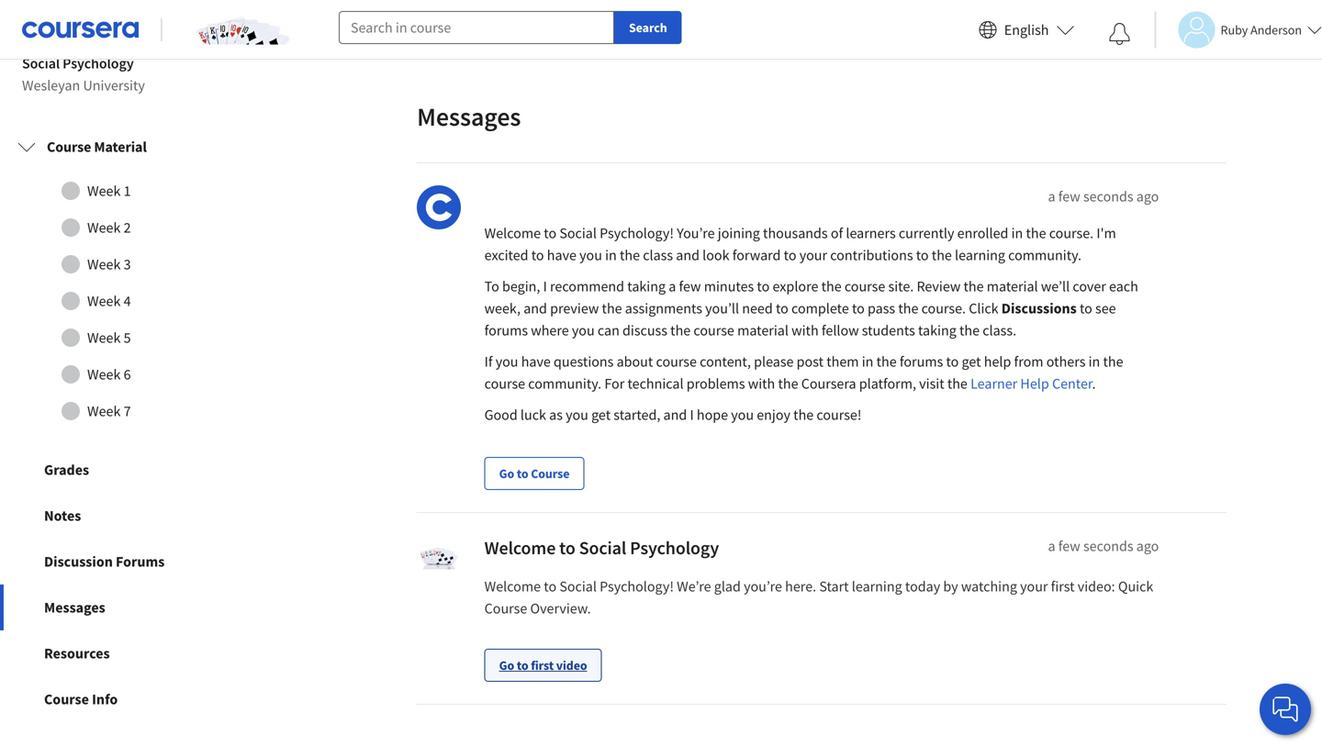 Task type: describe. For each thing, give the bounding box(es) containing it.
first inside go to first video link
[[531, 658, 554, 674]]

1
[[124, 182, 131, 200]]

need
[[742, 299, 773, 318]]

go to first video
[[499, 658, 587, 674]]

learner
[[971, 375, 1018, 393]]

learner help center .
[[971, 375, 1096, 393]]

go to course link
[[484, 457, 584, 490]]

video:
[[1078, 578, 1115, 596]]

go to course
[[499, 466, 570, 482]]

the right visit
[[947, 375, 968, 393]]

english button
[[971, 0, 1082, 60]]

community. inside if you have questions about course content, please post them in the forums to get help from others in the course community. for technical problems with the coursera platform, visit the
[[528, 375, 602, 393]]

taking inside "to begin, i recommend taking a few minutes to explore the course site. review the material we'll cover each week, and preview the assignments you'll need to complete to pass the course. click"
[[627, 277, 666, 296]]

2 vertical spatial few
[[1059, 537, 1081, 556]]

forums
[[116, 553, 165, 571]]

the down click
[[960, 321, 980, 340]]

2 a few seconds ago from the top
[[1048, 537, 1159, 556]]

we're
[[677, 578, 711, 596]]

look
[[703, 246, 730, 264]]

luck
[[521, 406, 546, 424]]

social for welcome to social psychology! you're joining thousands of learners currently enrolled in the course. i'm excited to have you in the class and look forward to your contributions to the learning community.
[[559, 224, 597, 242]]

each
[[1109, 277, 1138, 296]]

good
[[484, 406, 518, 424]]

here.
[[785, 578, 816, 596]]

week 4
[[87, 292, 131, 310]]

the down assignments
[[670, 321, 691, 340]]

learning inside "welcome to social psychology! you're joining thousands of learners currently enrolled in the course. i'm excited to have you in the class and look forward to your contributions to the learning community."
[[955, 246, 1005, 264]]

have inside "welcome to social psychology! you're joining thousands of learners currently enrolled in the course. i'm excited to have you in the class and look forward to your contributions to the learning community."
[[547, 246, 577, 264]]

week for week 4
[[87, 292, 121, 310]]

problems
[[687, 375, 745, 393]]

social psychology wesleyan university
[[22, 54, 145, 95]]

the right others
[[1103, 353, 1124, 371]]

help center image
[[1275, 699, 1297, 721]]

resources link
[[0, 631, 264, 677]]

fellow
[[822, 321, 859, 340]]

welcome to social psychology! you're joining thousands of learners currently enrolled in the course. i'm excited to have you in the class and look forward to your contributions to the learning community.
[[484, 224, 1116, 264]]

content,
[[700, 353, 751, 371]]

2 seconds from the top
[[1083, 537, 1134, 556]]

today
[[905, 578, 940, 596]]

course inside course info link
[[44, 691, 89, 709]]

anderson
[[1251, 22, 1302, 38]]

chat with us image
[[1271, 695, 1300, 724]]

course material button
[[3, 121, 262, 173]]

of
[[831, 224, 843, 242]]

for
[[605, 375, 625, 393]]

go for go to first video
[[499, 658, 514, 674]]

course!
[[817, 406, 862, 424]]

review
[[917, 277, 961, 296]]

course up technical
[[656, 353, 697, 371]]

course inside go to course link
[[531, 466, 570, 482]]

1 ago from the top
[[1137, 187, 1159, 206]]

video
[[556, 658, 587, 674]]

you're
[[677, 224, 715, 242]]

messages link
[[0, 585, 264, 631]]

course. inside "welcome to social psychology! you're joining thousands of learners currently enrolled in the course. i'm excited to have you in the class and look forward to your contributions to the learning community."
[[1049, 224, 1094, 242]]

with inside to see forums where you can discuss the course material with fellow students taking the class.
[[792, 321, 819, 340]]

.
[[1092, 375, 1096, 393]]

questions
[[554, 353, 614, 371]]

search button
[[614, 11, 682, 44]]

go to first video link
[[484, 649, 602, 682]]

learners
[[846, 224, 896, 242]]

the up 'platform,'
[[877, 353, 897, 371]]

week for week 1
[[87, 182, 121, 200]]

resources
[[44, 645, 110, 663]]

material inside to see forums where you can discuss the course material with fellow students taking the class.
[[737, 321, 789, 340]]

cover
[[1073, 277, 1106, 296]]

week for week 7
[[87, 402, 121, 421]]

week 3
[[87, 255, 131, 274]]

hope
[[697, 406, 728, 424]]

ruby anderson
[[1221, 22, 1302, 38]]

enrolled
[[957, 224, 1009, 242]]

you'll
[[705, 299, 739, 318]]

week for week 2
[[87, 219, 121, 237]]

in right enrolled
[[1012, 224, 1023, 242]]

week 3 link
[[17, 246, 247, 283]]

the down currently
[[932, 246, 952, 264]]

technical
[[628, 375, 684, 393]]

week for week 6
[[87, 366, 121, 384]]

course material
[[47, 138, 147, 156]]

help
[[984, 353, 1011, 371]]

as
[[549, 406, 563, 424]]

from
[[1014, 353, 1044, 371]]

welcome for welcome to social psychology! we're glad you're here. start learning today by watching your first video: quick course overview.
[[484, 578, 541, 596]]

0 vertical spatial messages
[[417, 101, 521, 133]]

in right them at the right top
[[862, 353, 874, 371]]

minutes
[[704, 277, 754, 296]]

community. inside "welcome to social psychology! you're joining thousands of learners currently enrolled in the course. i'm excited to have you in the class and look forward to your contributions to the learning community."
[[1008, 246, 1082, 264]]

please
[[754, 353, 794, 371]]

course inside welcome to social psychology! we're glad you're here. start learning today by watching your first video: quick course overview.
[[484, 600, 527, 618]]

forums inside to see forums where you can discuss the course material with fellow students taking the class.
[[484, 321, 528, 340]]

week 7 link
[[17, 393, 247, 430]]

can
[[598, 321, 620, 340]]

course info link
[[0, 677, 264, 723]]

learning inside welcome to social psychology! we're glad you're here. start learning today by watching your first video: quick course overview.
[[852, 578, 902, 596]]

0 horizontal spatial get
[[591, 406, 611, 424]]

few inside "to begin, i recommend taking a few minutes to explore the course site. review the material we'll cover each week, and preview the assignments you'll need to complete to pass the course. click"
[[679, 277, 701, 296]]

where
[[531, 321, 569, 340]]

them
[[827, 353, 859, 371]]

you inside to see forums where you can discuss the course material with fellow students taking the class.
[[572, 321, 595, 340]]

overview.
[[530, 600, 591, 618]]

you inside if you have questions about course content, please post them in the forums to get help from others in the course community. for technical problems with the coursera platform, visit the
[[496, 353, 518, 371]]

course. inside "to begin, i recommend taking a few minutes to explore the course site. review the material we'll cover each week, and preview the assignments you'll need to complete to pass the course. click"
[[922, 299, 966, 318]]

6
[[124, 366, 131, 384]]

0 vertical spatial few
[[1059, 187, 1081, 206]]

your inside "welcome to social psychology! you're joining thousands of learners currently enrolled in the course. i'm excited to have you in the class and look forward to your contributions to the learning community."
[[800, 246, 827, 264]]

your inside welcome to social psychology! we're glad you're here. start learning today by watching your first video: quick course overview.
[[1020, 578, 1048, 596]]

welcome for welcome to social psychology
[[484, 537, 556, 560]]

about
[[617, 353, 653, 371]]

class.
[[983, 321, 1017, 340]]

by
[[943, 578, 958, 596]]

4
[[124, 292, 131, 310]]

course inside course material dropdown button
[[47, 138, 91, 156]]

week 5
[[87, 329, 131, 347]]

course inside "to begin, i recommend taking a few minutes to explore the course site. review the material we'll cover each week, and preview the assignments you'll need to complete to pass the course. click"
[[845, 277, 885, 296]]

complete
[[792, 299, 849, 318]]

you're
[[744, 578, 782, 596]]

discuss
[[623, 321, 668, 340]]

thousands
[[763, 224, 828, 242]]

welcome for welcome to social psychology! you're joining thousands of learners currently enrolled in the course. i'm excited to have you in the class and look forward to your contributions to the learning community.
[[484, 224, 541, 242]]

week 6 link
[[17, 356, 247, 393]]

excited
[[484, 246, 529, 264]]



Task type: locate. For each thing, give the bounding box(es) containing it.
3 week from the top
[[87, 255, 121, 274]]

have inside if you have questions about course content, please post them in the forums to get help from others in the course community. for technical problems with the coursera platform, visit the
[[521, 353, 551, 371]]

get inside if you have questions about course content, please post them in the forums to get help from others in the course community. for technical problems with the coursera platform, visit the
[[962, 353, 981, 371]]

click
[[969, 299, 999, 318]]

social for welcome to social psychology! we're glad you're here. start learning today by watching your first video: quick course overview.
[[559, 578, 597, 596]]

1 vertical spatial a few seconds ago
[[1048, 537, 1159, 556]]

the
[[1026, 224, 1046, 242], [620, 246, 640, 264], [932, 246, 952, 264], [821, 277, 842, 296], [964, 277, 984, 296], [602, 299, 622, 318], [898, 299, 919, 318], [670, 321, 691, 340], [960, 321, 980, 340], [877, 353, 897, 371], [1103, 353, 1124, 371], [778, 375, 798, 393], [947, 375, 968, 393], [794, 406, 814, 424]]

1 vertical spatial get
[[591, 406, 611, 424]]

grades link
[[0, 447, 264, 493]]

1 horizontal spatial i
[[690, 406, 694, 424]]

course. down review
[[922, 299, 966, 318]]

center
[[1052, 375, 1092, 393]]

1 vertical spatial have
[[521, 353, 551, 371]]

forums up visit
[[900, 353, 943, 371]]

have
[[547, 246, 577, 264], [521, 353, 551, 371]]

2 ago from the top
[[1137, 537, 1159, 556]]

1 vertical spatial psychology!
[[600, 578, 674, 596]]

good luck as you get started, and i hope you enjoy the course!
[[484, 406, 862, 424]]

few up video:
[[1059, 537, 1081, 556]]

in up "recommend"
[[605, 246, 617, 264]]

0 horizontal spatial with
[[748, 375, 775, 393]]

1 week from the top
[[87, 182, 121, 200]]

messages
[[417, 101, 521, 133], [44, 599, 105, 617]]

psychology! for we're
[[600, 578, 674, 596]]

1 vertical spatial learning
[[852, 578, 902, 596]]

0 vertical spatial learning
[[955, 246, 1005, 264]]

Search in course text field
[[339, 11, 614, 44]]

0 vertical spatial and
[[676, 246, 700, 264]]

1 horizontal spatial material
[[987, 277, 1038, 296]]

week inside week 6 link
[[87, 366, 121, 384]]

see
[[1095, 299, 1116, 318]]

0 vertical spatial welcome
[[484, 224, 541, 242]]

course up pass at the top right of page
[[845, 277, 885, 296]]

to inside to see forums where you can discuss the course material with fellow students taking the class.
[[1080, 299, 1093, 318]]

to inside welcome to social psychology! we're glad you're here. start learning today by watching your first video: quick course overview.
[[544, 578, 557, 596]]

social inside "welcome to social psychology! you're joining thousands of learners currently enrolled in the course. i'm excited to have you in the class and look forward to your contributions to the learning community."
[[559, 224, 597, 242]]

have down where
[[521, 353, 551, 371]]

discussion forums
[[44, 553, 165, 571]]

1 vertical spatial community.
[[528, 375, 602, 393]]

week inside week 4 link
[[87, 292, 121, 310]]

learner help center link
[[971, 375, 1092, 393]]

psychology! down welcome to social psychology
[[600, 578, 674, 596]]

0 vertical spatial first
[[1051, 578, 1075, 596]]

1 horizontal spatial with
[[792, 321, 819, 340]]

i inside "to begin, i recommend taking a few minutes to explore the course site. review the material we'll cover each week, and preview the assignments you'll need to complete to pass the course. click"
[[543, 277, 547, 296]]

assignments
[[625, 299, 702, 318]]

0 vertical spatial ago
[[1137, 187, 1159, 206]]

students
[[862, 321, 915, 340]]

1 a few seconds ago from the top
[[1048, 187, 1159, 206]]

a few seconds ago up 'i'm'
[[1048, 187, 1159, 206]]

ruby anderson button
[[1155, 11, 1322, 48]]

0 horizontal spatial i
[[543, 277, 547, 296]]

platform,
[[859, 375, 916, 393]]

coursera image
[[22, 15, 139, 44]]

psychology! inside welcome to social psychology! we're glad you're here. start learning today by watching your first video: quick course overview.
[[600, 578, 674, 596]]

search
[[629, 19, 667, 36]]

welcome inside "welcome to social psychology! you're joining thousands of learners currently enrolled in the course. i'm excited to have you in the class and look forward to your contributions to the learning community."
[[484, 224, 541, 242]]

learning down enrolled
[[955, 246, 1005, 264]]

0 vertical spatial course.
[[1049, 224, 1094, 242]]

first left video:
[[1051, 578, 1075, 596]]

taking up assignments
[[627, 277, 666, 296]]

0 horizontal spatial psychology
[[63, 54, 134, 73]]

discussion
[[44, 553, 113, 571]]

psychology! for you're
[[600, 224, 674, 242]]

with down please
[[748, 375, 775, 393]]

0 horizontal spatial taking
[[627, 277, 666, 296]]

with inside if you have questions about course content, please post them in the forums to get help from others in the course community. for technical problems with the coursera platform, visit the
[[748, 375, 775, 393]]

the down please
[[778, 375, 798, 393]]

few
[[1059, 187, 1081, 206], [679, 277, 701, 296], [1059, 537, 1081, 556]]

2 vertical spatial a
[[1048, 537, 1056, 556]]

social inside welcome to social psychology! we're glad you're here. start learning today by watching your first video: quick course overview.
[[559, 578, 597, 596]]

with down complete
[[792, 321, 819, 340]]

course
[[47, 138, 91, 156], [531, 466, 570, 482], [484, 600, 527, 618], [44, 691, 89, 709]]

psychology inside social psychology wesleyan university
[[63, 54, 134, 73]]

class
[[643, 246, 673, 264]]

course left info
[[44, 691, 89, 709]]

notes
[[44, 507, 81, 525]]

course left material
[[47, 138, 91, 156]]

1 horizontal spatial messages
[[417, 101, 521, 133]]

2 vertical spatial welcome
[[484, 578, 541, 596]]

1 vertical spatial psychology
[[630, 537, 719, 560]]

forums
[[484, 321, 528, 340], [900, 353, 943, 371]]

4 week from the top
[[87, 292, 121, 310]]

start
[[819, 578, 849, 596]]

1 vertical spatial i
[[690, 406, 694, 424]]

go down good at the bottom left
[[499, 466, 514, 482]]

week inside week 7 link
[[87, 402, 121, 421]]

2 go from the top
[[499, 658, 514, 674]]

week inside week 1 link
[[87, 182, 121, 200]]

1 seconds from the top
[[1083, 187, 1134, 206]]

week
[[87, 182, 121, 200], [87, 219, 121, 237], [87, 255, 121, 274], [87, 292, 121, 310], [87, 329, 121, 347], [87, 366, 121, 384], [87, 402, 121, 421]]

a few seconds ago up video:
[[1048, 537, 1159, 556]]

week left 7
[[87, 402, 121, 421]]

week 4 link
[[17, 283, 247, 320]]

joining
[[718, 224, 760, 242]]

1 vertical spatial your
[[1020, 578, 1048, 596]]

1 horizontal spatial your
[[1020, 578, 1048, 596]]

1 vertical spatial a
[[669, 277, 676, 296]]

learning right start
[[852, 578, 902, 596]]

first inside welcome to social psychology! we're glad you're here. start learning today by watching your first video: quick course overview.
[[1051, 578, 1075, 596]]

you right "hope" in the right of the page
[[731, 406, 754, 424]]

0 horizontal spatial community.
[[528, 375, 602, 393]]

you down preview
[[572, 321, 595, 340]]

a inside "to begin, i recommend taking a few minutes to explore the course site. review the material we'll cover each week, and preview the assignments you'll need to complete to pass the course. click"
[[669, 277, 676, 296]]

1 horizontal spatial learning
[[955, 246, 1005, 264]]

material
[[94, 138, 147, 156]]

0 vertical spatial have
[[547, 246, 577, 264]]

go for go to course
[[499, 466, 514, 482]]

2 vertical spatial and
[[663, 406, 687, 424]]

week left "2"
[[87, 219, 121, 237]]

1 vertical spatial material
[[737, 321, 789, 340]]

i right begin,
[[543, 277, 547, 296]]

week left 4
[[87, 292, 121, 310]]

wesleyan
[[22, 76, 80, 95]]

1 horizontal spatial taking
[[918, 321, 957, 340]]

the down the site.
[[898, 299, 919, 318]]

course info
[[44, 691, 118, 709]]

you inside "welcome to social psychology! you're joining thousands of learners currently enrolled in the course. i'm excited to have you in the class and look forward to your contributions to the learning community."
[[580, 246, 602, 264]]

we'll
[[1041, 277, 1070, 296]]

and inside "welcome to social psychology! you're joining thousands of learners currently enrolled in the course. i'm excited to have you in the class and look forward to your contributions to the learning community."
[[676, 246, 700, 264]]

1 vertical spatial few
[[679, 277, 701, 296]]

to
[[544, 224, 557, 242], [531, 246, 544, 264], [784, 246, 797, 264], [916, 246, 929, 264], [757, 277, 770, 296], [776, 299, 789, 318], [852, 299, 865, 318], [1080, 299, 1093, 318], [946, 353, 959, 371], [517, 466, 528, 482], [559, 537, 576, 560], [544, 578, 557, 596], [517, 658, 528, 674]]

forward
[[733, 246, 781, 264]]

course inside to see forums where you can discuss the course material with fellow students taking the class.
[[694, 321, 734, 340]]

week left 6
[[87, 366, 121, 384]]

2 welcome from the top
[[484, 537, 556, 560]]

psychology up the we're
[[630, 537, 719, 560]]

1 vertical spatial forums
[[900, 353, 943, 371]]

3 welcome from the top
[[484, 578, 541, 596]]

site.
[[888, 277, 914, 296]]

0 horizontal spatial learning
[[852, 578, 902, 596]]

1 vertical spatial seconds
[[1083, 537, 1134, 556]]

5
[[124, 329, 131, 347]]

the left class
[[620, 246, 640, 264]]

1 vertical spatial course.
[[922, 299, 966, 318]]

0 vertical spatial psychology!
[[600, 224, 674, 242]]

week 7
[[87, 402, 131, 421]]

to see forums where you can discuss the course material with fellow students taking the class.
[[484, 299, 1116, 340]]

week 5 link
[[17, 320, 247, 356]]

forums inside if you have questions about course content, please post them in the forums to get help from others in the course community. for technical problems with the coursera platform, visit the
[[900, 353, 943, 371]]

material down need
[[737, 321, 789, 340]]

social inside social psychology wesleyan university
[[22, 54, 60, 73]]

week 1 link
[[17, 173, 247, 209]]

0 vertical spatial a few seconds ago
[[1048, 187, 1159, 206]]

1 vertical spatial taking
[[918, 321, 957, 340]]

week 2
[[87, 219, 131, 237]]

3
[[124, 255, 131, 274]]

6 week from the top
[[87, 366, 121, 384]]

if you have questions about course content, please post them in the forums to get help from others in the course community. for technical problems with the coursera platform, visit the
[[484, 353, 1124, 393]]

0 vertical spatial your
[[800, 246, 827, 264]]

show notifications image
[[1109, 23, 1131, 45]]

week left 3
[[87, 255, 121, 274]]

psychology!
[[600, 224, 674, 242], [600, 578, 674, 596]]

social
[[22, 54, 60, 73], [559, 224, 597, 242], [579, 537, 626, 560], [559, 578, 597, 596]]

1 go from the top
[[499, 466, 514, 482]]

week for week 5
[[87, 329, 121, 347]]

course down the if
[[484, 375, 525, 393]]

forums down "week,"
[[484, 321, 528, 340]]

the up click
[[964, 277, 984, 296]]

have up "recommend"
[[547, 246, 577, 264]]

and down technical
[[663, 406, 687, 424]]

enjoy
[[757, 406, 791, 424]]

0 vertical spatial i
[[543, 277, 547, 296]]

others
[[1047, 353, 1086, 371]]

0 horizontal spatial messages
[[44, 599, 105, 617]]

and down begin,
[[524, 299, 547, 318]]

1 vertical spatial go
[[499, 658, 514, 674]]

week left 5
[[87, 329, 121, 347]]

go left video
[[499, 658, 514, 674]]

discussion forums link
[[0, 539, 264, 585]]

the up complete
[[821, 277, 842, 296]]

visit
[[919, 375, 945, 393]]

taking inside to see forums where you can discuss the course material with fellow students taking the class.
[[918, 321, 957, 340]]

1 vertical spatial ago
[[1137, 537, 1159, 556]]

your down thousands
[[800, 246, 827, 264]]

0 vertical spatial material
[[987, 277, 1038, 296]]

week inside week 2 link
[[87, 219, 121, 237]]

psychology up university
[[63, 54, 134, 73]]

and
[[676, 246, 700, 264], [524, 299, 547, 318], [663, 406, 687, 424]]

1 vertical spatial and
[[524, 299, 547, 318]]

0 horizontal spatial course.
[[922, 299, 966, 318]]

0 vertical spatial get
[[962, 353, 981, 371]]

go
[[499, 466, 514, 482], [499, 658, 514, 674]]

taking down review
[[918, 321, 957, 340]]

i left "hope" in the right of the page
[[690, 406, 694, 424]]

get down for
[[591, 406, 611, 424]]

course left overview.
[[484, 600, 527, 618]]

psychology! inside "welcome to social psychology! you're joining thousands of learners currently enrolled in the course. i'm excited to have you in the class and look forward to your contributions to the learning community."
[[600, 224, 674, 242]]

community. up the we'll
[[1008, 246, 1082, 264]]

1 horizontal spatial community.
[[1008, 246, 1082, 264]]

1 horizontal spatial psychology
[[630, 537, 719, 560]]

0 horizontal spatial your
[[800, 246, 827, 264]]

0 vertical spatial community.
[[1008, 246, 1082, 264]]

your right the watching
[[1020, 578, 1048, 596]]

messages up resources
[[44, 599, 105, 617]]

few up assignments
[[679, 277, 701, 296]]

get
[[962, 353, 981, 371], [591, 406, 611, 424]]

course down you'll
[[694, 321, 734, 340]]

week inside week 3 link
[[87, 255, 121, 274]]

week for week 3
[[87, 255, 121, 274]]

material inside "to begin, i recommend taking a few minutes to explore the course site. review the material we'll cover each week, and preview the assignments you'll need to complete to pass the course. click"
[[987, 277, 1038, 296]]

1 horizontal spatial get
[[962, 353, 981, 371]]

and inside "to begin, i recommend taking a few minutes to explore the course site. review the material we'll cover each week, and preview the assignments you'll need to complete to pass the course. click"
[[524, 299, 547, 318]]

messages down "search in course" text field
[[417, 101, 521, 133]]

seconds up 'i'm'
[[1083, 187, 1134, 206]]

7 week from the top
[[87, 402, 121, 421]]

discussions
[[1002, 299, 1077, 318]]

0 horizontal spatial forums
[[484, 321, 528, 340]]

1 vertical spatial with
[[748, 375, 775, 393]]

0 vertical spatial go
[[499, 466, 514, 482]]

1 vertical spatial welcome
[[484, 537, 556, 560]]

2 psychology! from the top
[[600, 578, 674, 596]]

0 horizontal spatial first
[[531, 658, 554, 674]]

1 horizontal spatial first
[[1051, 578, 1075, 596]]

community. down questions
[[528, 375, 602, 393]]

1 vertical spatial messages
[[44, 599, 105, 617]]

welcome
[[484, 224, 541, 242], [484, 537, 556, 560], [484, 578, 541, 596]]

1 horizontal spatial forums
[[900, 353, 943, 371]]

help
[[1021, 375, 1049, 393]]

5 week from the top
[[87, 329, 121, 347]]

1 psychology! from the top
[[600, 224, 674, 242]]

course down as
[[531, 466, 570, 482]]

course. left 'i'm'
[[1049, 224, 1094, 242]]

0 vertical spatial with
[[792, 321, 819, 340]]

you up "recommend"
[[580, 246, 602, 264]]

social for welcome to social psychology
[[579, 537, 626, 560]]

few up the we'll
[[1059, 187, 1081, 206]]

the up can
[[602, 299, 622, 318]]

you right as
[[566, 406, 588, 424]]

watching
[[961, 578, 1017, 596]]

1 horizontal spatial course.
[[1049, 224, 1094, 242]]

explore
[[773, 277, 819, 296]]

community.
[[1008, 246, 1082, 264], [528, 375, 602, 393]]

0 vertical spatial forums
[[484, 321, 528, 340]]

welcome to social psychology
[[484, 537, 719, 560]]

0 vertical spatial psychology
[[63, 54, 134, 73]]

1 vertical spatial first
[[531, 658, 554, 674]]

week,
[[484, 299, 521, 318]]

0 vertical spatial seconds
[[1083, 187, 1134, 206]]

0 vertical spatial taking
[[627, 277, 666, 296]]

pass
[[868, 299, 895, 318]]

seconds up video:
[[1083, 537, 1134, 556]]

2
[[124, 219, 131, 237]]

notes link
[[0, 493, 264, 539]]

0 horizontal spatial material
[[737, 321, 789, 340]]

material up "discussions"
[[987, 277, 1038, 296]]

taking
[[627, 277, 666, 296], [918, 321, 957, 340]]

the right enrolled
[[1026, 224, 1046, 242]]

to inside if you have questions about course content, please post them in the forums to get help from others in the course community. for technical problems with the coursera platform, visit the
[[946, 353, 959, 371]]

1 welcome from the top
[[484, 224, 541, 242]]

2 week from the top
[[87, 219, 121, 237]]

get left help
[[962, 353, 981, 371]]

week inside week 5 link
[[87, 329, 121, 347]]

if
[[484, 353, 493, 371]]

english
[[1004, 21, 1049, 39]]

first left video
[[531, 658, 554, 674]]

week 6
[[87, 366, 131, 384]]

a few seconds ago
[[1048, 187, 1159, 206], [1048, 537, 1159, 556]]

coursera
[[801, 375, 856, 393]]

and down the you're
[[676, 246, 700, 264]]

week left 1
[[87, 182, 121, 200]]

to
[[484, 277, 499, 296]]

in up .
[[1089, 353, 1100, 371]]

psychology! up class
[[600, 224, 674, 242]]

week 2 link
[[17, 209, 247, 246]]

the right the enjoy at bottom
[[794, 406, 814, 424]]

quick
[[1118, 578, 1154, 596]]

welcome inside welcome to social psychology! we're glad you're here. start learning today by watching your first video: quick course overview.
[[484, 578, 541, 596]]

i'm
[[1097, 224, 1116, 242]]

you right the if
[[496, 353, 518, 371]]

0 vertical spatial a
[[1048, 187, 1056, 206]]

info
[[92, 691, 118, 709]]

post
[[797, 353, 824, 371]]



Task type: vqa. For each thing, say whether or not it's contained in the screenshot.
"2"
yes



